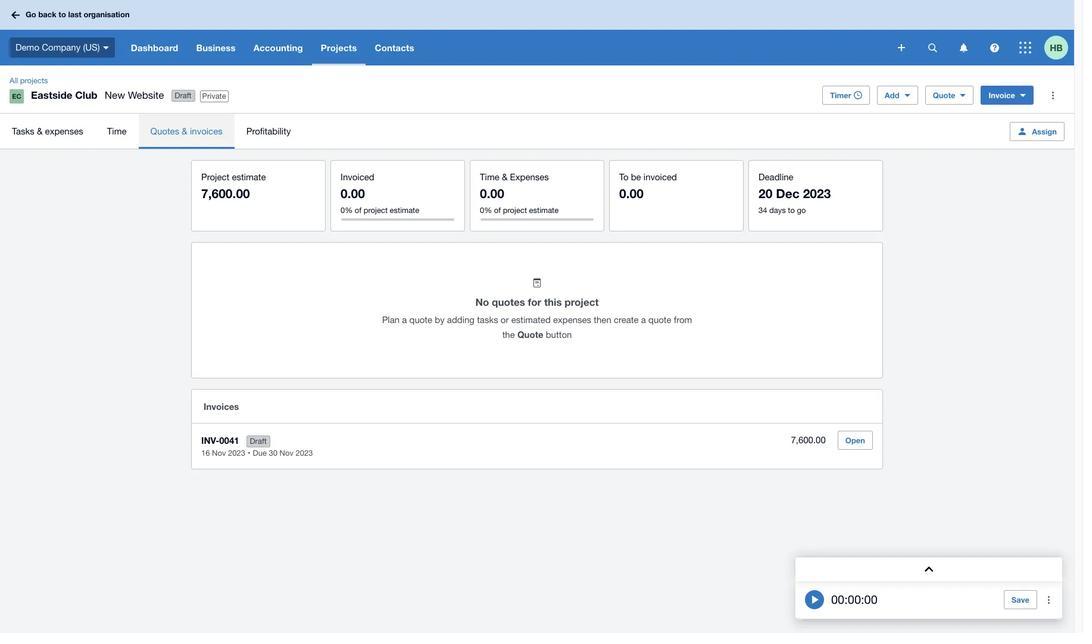 Task type: locate. For each thing, give the bounding box(es) containing it.
time inside 'time & expenses 0.00 0% of project estimate'
[[480, 172, 499, 182]]

1 horizontal spatial &
[[182, 126, 187, 136]]

7,600.00 down project
[[201, 186, 250, 201]]

0 horizontal spatial estimate
[[232, 172, 266, 182]]

quotes & invoices tab
[[138, 114, 234, 149]]

inv-
[[201, 435, 219, 446]]

quotes
[[492, 296, 525, 308]]

2 0% from the left
[[480, 206, 492, 215]]

0 horizontal spatial &
[[37, 126, 43, 136]]

7,600.00 left open
[[791, 435, 826, 445]]

2 of from the left
[[494, 206, 501, 215]]

quote
[[933, 91, 955, 100], [517, 329, 543, 340]]

draft left private
[[175, 91, 192, 100]]

a
[[402, 315, 407, 325], [641, 315, 646, 325]]

to left go on the right top
[[788, 206, 795, 215]]

2 horizontal spatial &
[[502, 172, 508, 182]]

profitability
[[246, 126, 291, 136]]

3 0.00 from the left
[[619, 186, 644, 201]]

add
[[885, 91, 899, 100]]

more options image up 'assign'
[[1041, 83, 1065, 107]]

a right plan
[[402, 315, 407, 325]]

estimate inside invoiced 0.00 0% of project estimate
[[390, 206, 419, 215]]

tasks
[[477, 315, 498, 325]]

1 of from the left
[[355, 206, 362, 215]]

assign button
[[1010, 122, 1065, 141]]

0 horizontal spatial nov
[[212, 449, 226, 458]]

open link
[[838, 431, 873, 450]]

1 horizontal spatial a
[[641, 315, 646, 325]]

1 nov from the left
[[212, 449, 226, 458]]

svg image left go
[[11, 11, 20, 19]]

0 vertical spatial draft
[[175, 91, 192, 100]]

1 horizontal spatial estimate
[[390, 206, 419, 215]]

start timer image
[[805, 591, 824, 610]]

tasks
[[12, 126, 34, 136]]

1 horizontal spatial 7,600.00
[[791, 435, 826, 445]]

0 vertical spatial to
[[59, 10, 66, 19]]

time left expenses
[[480, 172, 499, 182]]

svg image
[[11, 11, 20, 19], [960, 43, 967, 52], [103, 46, 109, 49]]

0 horizontal spatial 0.00
[[341, 186, 365, 201]]

project down invoiced
[[364, 206, 388, 215]]

a right create
[[641, 315, 646, 325]]

dec
[[776, 186, 800, 201]]

&
[[37, 126, 43, 136], [182, 126, 187, 136], [502, 172, 508, 182]]

1 horizontal spatial svg image
[[103, 46, 109, 49]]

0.00
[[341, 186, 365, 201], [480, 186, 504, 201], [619, 186, 644, 201]]

quote for quote button
[[517, 329, 543, 340]]

navigation
[[122, 30, 890, 65]]

0 horizontal spatial a
[[402, 315, 407, 325]]

0% inside 'time & expenses 0.00 0% of project estimate'
[[480, 206, 492, 215]]

more options image right save
[[1037, 588, 1061, 612]]

1 vertical spatial quote
[[517, 329, 543, 340]]

1 vertical spatial expenses
[[553, 315, 591, 325]]

quote
[[409, 315, 432, 325], [648, 315, 671, 325]]

0 horizontal spatial 7,600.00
[[201, 186, 250, 201]]

1 horizontal spatial draft
[[250, 437, 267, 446]]

to
[[59, 10, 66, 19], [788, 206, 795, 215]]

20
[[759, 186, 772, 201]]

project
[[201, 172, 229, 182]]

1 horizontal spatial 0.00
[[480, 186, 504, 201]]

expenses
[[45, 126, 83, 136], [553, 315, 591, 325]]

0 horizontal spatial project
[[364, 206, 388, 215]]

quote left by
[[409, 315, 432, 325]]

2 quote from the left
[[648, 315, 671, 325]]

2 nov from the left
[[280, 449, 293, 458]]

0.00 inside to be invoiced 0.00
[[619, 186, 644, 201]]

plan
[[382, 315, 400, 325]]

2 horizontal spatial project
[[565, 296, 599, 308]]

& inside 'time & expenses 0.00 0% of project estimate'
[[502, 172, 508, 182]]

ec
[[12, 92, 21, 100]]

00:00:00
[[831, 593, 878, 607]]

7,600.00 inside the project estimate 7,600.00
[[201, 186, 250, 201]]

2 horizontal spatial 2023
[[803, 186, 831, 201]]

quote down estimated
[[517, 329, 543, 340]]

1 vertical spatial more options image
[[1037, 588, 1061, 612]]

the
[[502, 330, 515, 340]]

quote inside popup button
[[933, 91, 955, 100]]

demo company (us) button
[[0, 30, 122, 65]]

2023 left the "•"
[[228, 449, 245, 458]]

days
[[769, 206, 786, 215]]

time for time & expenses 0.00 0% of project estimate
[[480, 172, 499, 182]]

time down new
[[107, 126, 127, 136]]

from
[[674, 315, 692, 325]]

0 horizontal spatial draft
[[175, 91, 192, 100]]

2 horizontal spatial estimate
[[529, 206, 559, 215]]

0 horizontal spatial expenses
[[45, 126, 83, 136]]

project up the then
[[565, 296, 599, 308]]

0 horizontal spatial quote
[[409, 315, 432, 325]]

expenses up button
[[553, 315, 591, 325]]

back
[[38, 10, 56, 19]]

project
[[364, 206, 388, 215], [503, 206, 527, 215], [565, 296, 599, 308]]

banner
[[0, 0, 1074, 65]]

profitability link
[[234, 114, 303, 149]]

quote right add popup button at right
[[933, 91, 955, 100]]

2 0.00 from the left
[[480, 186, 504, 201]]

7,600.00
[[201, 186, 250, 201], [791, 435, 826, 445]]

to left last
[[59, 10, 66, 19]]

quote left from
[[648, 315, 671, 325]]

0 horizontal spatial time
[[107, 126, 127, 136]]

1 horizontal spatial nov
[[280, 449, 293, 458]]

0.00 inside 'time & expenses 0.00 0% of project estimate'
[[480, 186, 504, 201]]

of inside 'time & expenses 0.00 0% of project estimate'
[[494, 206, 501, 215]]

2 horizontal spatial 0.00
[[619, 186, 644, 201]]

projects
[[20, 76, 48, 85]]

project inside invoiced 0.00 0% of project estimate
[[364, 206, 388, 215]]

0 horizontal spatial to
[[59, 10, 66, 19]]

1 horizontal spatial 2023
[[296, 449, 313, 458]]

create
[[614, 315, 639, 325]]

& right tasks
[[37, 126, 43, 136]]

1 vertical spatial time
[[480, 172, 499, 182]]

1 horizontal spatial expenses
[[553, 315, 591, 325]]

1 horizontal spatial time
[[480, 172, 499, 182]]

nov down inv-0041
[[212, 449, 226, 458]]

0 vertical spatial time
[[107, 126, 127, 136]]

svg image right (us)
[[103, 46, 109, 49]]

0%
[[341, 206, 353, 215], [480, 206, 492, 215]]

2023 up go on the right top
[[803, 186, 831, 201]]

& right quotes
[[182, 126, 187, 136]]

private
[[202, 92, 226, 101]]

nov
[[212, 449, 226, 458], [280, 449, 293, 458]]

project down expenses
[[503, 206, 527, 215]]

30
[[269, 449, 277, 458]]

svg image
[[1019, 42, 1031, 54], [928, 43, 937, 52], [990, 43, 999, 52], [898, 44, 905, 51]]

go
[[26, 10, 36, 19]]

1 horizontal spatial 0%
[[480, 206, 492, 215]]

quotes & invoices
[[150, 126, 223, 136]]

0 horizontal spatial svg image
[[11, 11, 20, 19]]

1 horizontal spatial to
[[788, 206, 795, 215]]

open
[[845, 436, 865, 445]]

2023 right '30'
[[296, 449, 313, 458]]

1 0% from the left
[[341, 206, 353, 215]]

navigation containing dashboard
[[122, 30, 890, 65]]

accounting button
[[244, 30, 312, 65]]

invoices
[[190, 126, 223, 136]]

1 horizontal spatial quote
[[648, 315, 671, 325]]

1 horizontal spatial of
[[494, 206, 501, 215]]

invoiced 0.00 0% of project estimate
[[341, 172, 419, 215]]

more options image
[[1041, 83, 1065, 107], [1037, 588, 1061, 612]]

1 0.00 from the left
[[341, 186, 365, 201]]

of
[[355, 206, 362, 215], [494, 206, 501, 215]]

0 horizontal spatial 0%
[[341, 206, 353, 215]]

estimate inside 'time & expenses 0.00 0% of project estimate'
[[529, 206, 559, 215]]

time & expenses 0.00 0% of project estimate
[[480, 172, 559, 215]]

0 vertical spatial quote
[[933, 91, 955, 100]]

time
[[107, 126, 127, 136], [480, 172, 499, 182]]

•
[[248, 449, 250, 458]]

1 vertical spatial 7,600.00
[[791, 435, 826, 445]]

add button
[[877, 86, 918, 105]]

quote for quote
[[933, 91, 955, 100]]

1 horizontal spatial quote
[[933, 91, 955, 100]]

no
[[475, 296, 489, 308]]

business button
[[187, 30, 244, 65]]

0 horizontal spatial of
[[355, 206, 362, 215]]

1 horizontal spatial project
[[503, 206, 527, 215]]

expenses down eastside club
[[45, 126, 83, 136]]

svg image up quote popup button
[[960, 43, 967, 52]]

draft up 16 nov 2023 • due 30 nov 2023
[[250, 437, 267, 446]]

0 vertical spatial 7,600.00
[[201, 186, 250, 201]]

& inside tab
[[182, 126, 187, 136]]

0 horizontal spatial 2023
[[228, 449, 245, 458]]

club
[[75, 89, 97, 101]]

expenses inside plan a quote by adding tasks or estimated expenses then create a quote from the
[[553, 315, 591, 325]]

& left expenses
[[502, 172, 508, 182]]

project for 0.00
[[364, 206, 388, 215]]

1 vertical spatial to
[[788, 206, 795, 215]]

nov right '30'
[[280, 449, 293, 458]]

quote button
[[925, 86, 974, 105]]

projects button
[[312, 30, 366, 65]]

16 nov 2023 • due 30 nov 2023
[[201, 449, 313, 458]]

svg image up invoice
[[990, 43, 999, 52]]

0 horizontal spatial quote
[[517, 329, 543, 340]]



Task type: vqa. For each thing, say whether or not it's contained in the screenshot.
the middle 0.00
yes



Task type: describe. For each thing, give the bounding box(es) containing it.
button
[[546, 330, 572, 340]]

timer
[[830, 91, 851, 100]]

invoice
[[989, 91, 1015, 100]]

organisation
[[84, 10, 130, 19]]

svg image left hb on the top right of page
[[1019, 42, 1031, 54]]

new
[[105, 89, 125, 101]]

1 quote from the left
[[409, 315, 432, 325]]

go back to last organisation link
[[7, 4, 137, 25]]

& for tasks
[[37, 126, 43, 136]]

1 a from the left
[[402, 315, 407, 325]]

& for quotes
[[182, 126, 187, 136]]

no quotes for this project
[[475, 296, 599, 308]]

save button
[[1004, 591, 1037, 610]]

timer button
[[822, 86, 870, 105]]

this
[[544, 296, 562, 308]]

deadline 20 dec 2023 34 days to go
[[759, 172, 831, 215]]

2 horizontal spatial svg image
[[960, 43, 967, 52]]

2 a from the left
[[641, 315, 646, 325]]

expenses
[[510, 172, 549, 182]]

to inside deadline 20 dec 2023 34 days to go
[[788, 206, 795, 215]]

new website
[[105, 89, 164, 101]]

hb
[[1050, 42, 1063, 53]]

(us)
[[83, 42, 100, 52]]

contacts
[[375, 42, 414, 53]]

svg image up quote popup button
[[928, 43, 937, 52]]

to
[[619, 172, 629, 182]]

all
[[10, 76, 18, 85]]

dashboard link
[[122, 30, 187, 65]]

invoiced
[[341, 172, 374, 182]]

contacts button
[[366, 30, 423, 65]]

plan a quote by adding tasks or estimated expenses then create a quote from the
[[382, 315, 692, 340]]

by
[[435, 315, 445, 325]]

projects
[[321, 42, 357, 53]]

hb button
[[1044, 30, 1074, 65]]

for
[[528, 296, 541, 308]]

banner containing hb
[[0, 0, 1074, 65]]

time for time
[[107, 126, 127, 136]]

company
[[42, 42, 81, 52]]

0041
[[219, 435, 239, 446]]

eastside
[[31, 89, 72, 101]]

0.00 for time & expenses 0.00 0% of project estimate
[[480, 186, 504, 201]]

last
[[68, 10, 81, 19]]

to be invoiced 0.00
[[619, 172, 677, 201]]

assign
[[1032, 127, 1057, 136]]

invoices
[[204, 401, 239, 412]]

all projects link
[[5, 75, 53, 87]]

project for quotes
[[565, 296, 599, 308]]

all projects
[[10, 76, 48, 85]]

deadline
[[759, 172, 793, 182]]

adding
[[447, 315, 475, 325]]

svg image inside demo company (us) popup button
[[103, 46, 109, 49]]

project estimate 7,600.00
[[201, 172, 266, 201]]

then
[[594, 315, 611, 325]]

go
[[797, 206, 806, 215]]

0 vertical spatial more options image
[[1041, 83, 1065, 107]]

tasks & expenses
[[12, 126, 83, 136]]

0.00 inside invoiced 0.00 0% of project estimate
[[341, 186, 365, 201]]

dashboard
[[131, 42, 178, 53]]

tasks & expenses link
[[0, 114, 95, 149]]

svg image up add popup button at right
[[898, 44, 905, 51]]

estimate inside the project estimate 7,600.00
[[232, 172, 266, 182]]

0.00 for to be invoiced 0.00
[[619, 186, 644, 201]]

be
[[631, 172, 641, 182]]

quotes
[[150, 126, 179, 136]]

eastside club
[[31, 89, 97, 101]]

inv-0041
[[201, 435, 239, 446]]

demo
[[15, 42, 39, 52]]

svg image inside go back to last organisation link
[[11, 11, 20, 19]]

16
[[201, 449, 210, 458]]

& for time
[[502, 172, 508, 182]]

save
[[1012, 595, 1029, 605]]

estimated
[[511, 315, 551, 325]]

2023 inside deadline 20 dec 2023 34 days to go
[[803, 186, 831, 201]]

0 vertical spatial expenses
[[45, 126, 83, 136]]

demo company (us)
[[15, 42, 100, 52]]

time link
[[95, 114, 138, 149]]

quotes & invoices link
[[138, 114, 234, 149]]

due
[[253, 449, 267, 458]]

website
[[128, 89, 164, 101]]

invoiced
[[644, 172, 677, 182]]

34
[[759, 206, 767, 215]]

go back to last organisation
[[26, 10, 130, 19]]

0% inside invoiced 0.00 0% of project estimate
[[341, 206, 353, 215]]

of inside invoiced 0.00 0% of project estimate
[[355, 206, 362, 215]]

invoice button
[[981, 86, 1034, 105]]

or
[[501, 315, 509, 325]]

business
[[196, 42, 236, 53]]

1 vertical spatial draft
[[250, 437, 267, 446]]

project inside 'time & expenses 0.00 0% of project estimate'
[[503, 206, 527, 215]]

accounting
[[253, 42, 303, 53]]

to inside banner
[[59, 10, 66, 19]]

quote button
[[517, 329, 572, 340]]



